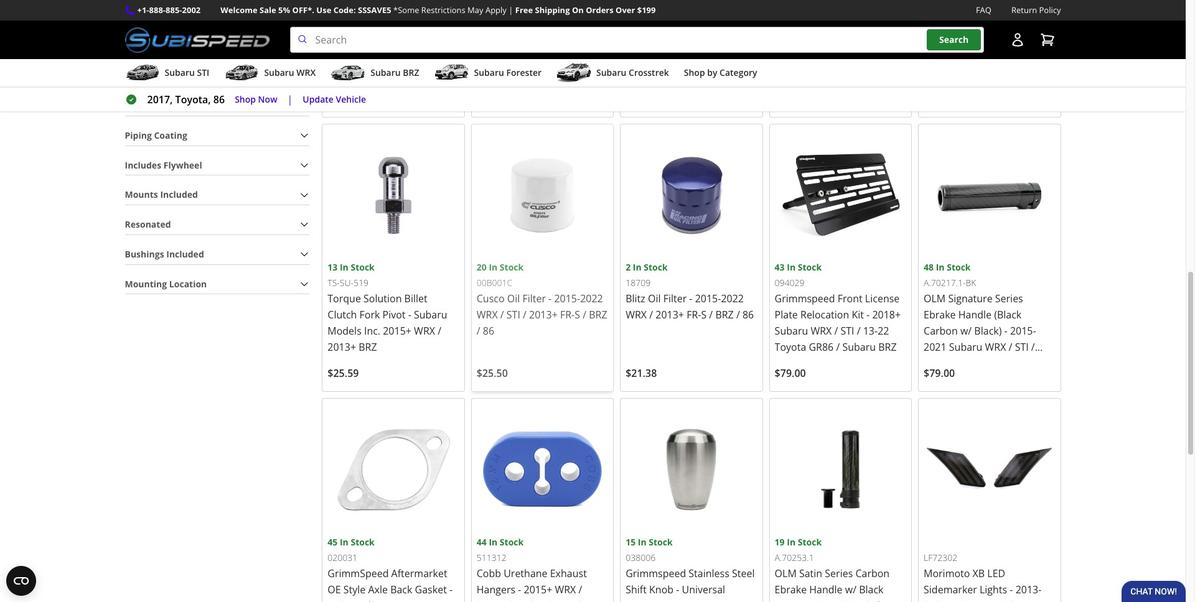 Task type: describe. For each thing, give the bounding box(es) containing it.
search input field
[[290, 27, 984, 53]]

- inside 13 in stock ts-su-519 torque solution billet clutch fork pivot - subaru models inc. 2015+ wrx / 2013+ brz
[[408, 308, 411, 322]]

mounts
[[125, 189, 158, 201]]

ebrake for satin
[[775, 583, 807, 597]]

ebrake for olm
[[924, 308, 956, 322]]

- inside 44 in stock 511312 cobb urethane exhaust hangers - 2015+ wrx / 2015+ sti / 2013+ fr-s
[[518, 583, 521, 597]]

wrx inside 2 in stock 18709 blitz oil filter - 2015-2022 wrx / 2013+ fr-s / brz / 86
[[626, 308, 647, 322]]

in for olm satin series carbon ebrake handle w/ black button - 2015-2021 suba
[[787, 536, 796, 548]]

- inside cusco e-brake replacement button (red, blue, silver) - 2015+ wrx / 2015+ sti-red
[[1038, 33, 1041, 47]]

+1-888-885-2002 link
[[137, 4, 201, 17]]

front
[[838, 292, 863, 306]]

*some
[[394, 4, 419, 16]]

shop now link
[[235, 93, 277, 107]]

button inside cusco e-brake replacement button (red, blue, silver) - 2015+ wrx / 2015+ sti-red
[[924, 33, 956, 47]]

subaru down 13- at the bottom right of the page
[[843, 341, 876, 354]]

sti inside 'tf101b-0000b tomei type-s duracon shift knob - 2004+ wrx / sti / 2013+ fr-s / brz / 86'
[[719, 33, 733, 47]]

olm inside 48 in stock a.70217.1-bk olm signature series ebrake handle (black carbon w/ black) - 2015- 2021 subaru wrx / sti / 2013-2021 scion fr-s / subaru brz / toyota 86 / 2014-2018 forester / 2013- 2017 crosstrek
[[924, 292, 946, 306]]

carbon inside 48 in stock a.70217.1-bk olm signature series ebrake handle (black carbon w/ black) - 2015- 2021 subaru wrx / sti / 2013-2021 scion fr-s / subaru brz / toyota 86 / 2014-2018 forester / 2013- 2017 crosstrek
[[924, 325, 958, 338]]

stock for grimmspeed stainless steel shift knob  - universal
[[649, 536, 673, 548]]

torque solution billet clutch fork pivot - subaru models inc. 2015+ wrx / 2013+ brz image
[[328, 129, 459, 261]]

1 horizontal spatial |
[[509, 4, 513, 16]]

2015- inside 2 in stock 18709 blitz oil filter - 2015-2022 wrx / 2013+ fr-s / brz / 86
[[695, 292, 721, 306]]

w/ inside 48 in stock a.70217.1-bk olm signature series ebrake handle (black carbon w/ black) - 2015- 2021 subaru wrx / sti / 2013-2021 scion fr-s / subaru brz / toyota 86 / 2014-2018 forester / 2013- 2017 crosstrek
[[961, 325, 972, 338]]

mounts included
[[125, 189, 198, 201]]

gasket inside grimmspeed turbo to downpipe gasket - 2015- 2021 subaru wrx
[[527, 33, 559, 47]]

0 horizontal spatial |
[[287, 93, 293, 107]]

- inside 48 in stock a.70217.1-bk olm signature series ebrake handle (black carbon w/ black) - 2015- 2021 subaru wrx / sti / 2013-2021 scion fr-s / subaru brz / toyota 86 / 2014-2018 forester / 2013- 2017 crosstrek
[[1005, 325, 1008, 338]]

mounting
[[125, 278, 167, 290]]

wrx inside 44 in stock 511312 cobb urethane exhaust hangers - 2015+ wrx / 2015+ sti / 2013+ fr-s
[[555, 583, 576, 597]]

shop now
[[235, 93, 277, 105]]

w/ inside 19 in stock a.70253.1 olm satin series carbon ebrake handle w/ black button - 2015-2021 suba
[[845, 583, 857, 597]]

2015+ down search
[[924, 50, 952, 63]]

- inside "43 in stock 094029 grimmspeed front license plate relocation kit - 2018+ subaru wrx / sti / 13-22 toyota gr86 / subaru brz"
[[867, 308, 870, 322]]

stock for olm signature series ebrake handle (black carbon w/ black) - 2015- 2021 subaru wrx / sti / 2013-2021 scion fr-s / subaru brz / toyota 86 / 2014-2018 forester / 2013- 2017 crosstrek
[[947, 262, 971, 273]]

2 inside the univoft openflash tuning tablet oft 2.0 version 2 - 2013- 2016 scion frs / 2013-2022 subaru brz / toyota 86
[[403, 33, 408, 47]]

2022 for blitz oil filter - 2015-2022 wrx / 2013+ fr-s / brz / 86
[[721, 292, 744, 306]]

disc type
[[125, 100, 166, 111]]

2013+ inside 44 in stock 511312 cobb urethane exhaust hangers - 2015+ wrx / 2015+ sti / 2013+ fr-s
[[530, 599, 559, 603]]

stainless
[[689, 567, 730, 581]]

cobb
[[477, 567, 501, 581]]

519
[[354, 277, 369, 289]]

shop for shop by category
[[684, 67, 705, 79]]

$199
[[637, 4, 656, 16]]

brz inside the univoft openflash tuning tablet oft 2.0 version 2 - 2013- 2016 scion frs / 2013-2022 subaru brz / toyota 86
[[364, 66, 382, 80]]

subaru up 2017, toyota, 86
[[165, 67, 195, 79]]

+1-888-885-2002
[[137, 4, 201, 16]]

86 inside 20 in stock 00b001c cusco oil filter - 2015-2022 wrx / sti / 2013+ fr-s / brz / 86
[[483, 324, 494, 338]]

grimmspeed turbo to downpipe gasket - 2015- 2021 subaru wrx
[[477, 17, 593, 63]]

stock for cobb urethane exhaust hangers - 2015+ wrx / 2015+ sti / 2013+ fr-s
[[500, 536, 524, 548]]

a subaru brz thumbnail image image
[[331, 64, 366, 82]]

bushings
[[125, 248, 164, 260]]

fr- inside 20 in stock 00b001c cusco oil filter - 2015-2022 wrx / sti / 2013+ fr-s / brz / 86
[[560, 308, 575, 322]]

piping coating button
[[125, 126, 310, 145]]

carbon inside 19 in stock a.70253.1 olm satin series carbon ebrake handle w/ black button - 2015-2021 suba
[[856, 567, 890, 581]]

back
[[390, 583, 412, 597]]

sale
[[260, 4, 276, 16]]

86 inside lf72302 morimoto xb led sidemarker lights - 2013- 2021 frs / brz / 86
[[1002, 599, 1013, 603]]

search
[[940, 34, 969, 46]]

sti inside 20 in stock 00b001c cusco oil filter - 2015-2022 wrx / sti / 2013+ fr-s / brz / 86
[[507, 308, 520, 322]]

tomei
[[626, 17, 655, 31]]

subaru crosstrek button
[[557, 62, 669, 87]]

2013+ inside 2 in stock 18709 blitz oil filter - 2015-2022 wrx / 2013+ fr-s / brz / 86
[[656, 308, 684, 322]]

button image
[[1010, 32, 1025, 47]]

48
[[924, 262, 934, 273]]

bushings included button
[[125, 245, 310, 264]]

20
[[477, 262, 487, 273]]

885-
[[166, 4, 182, 16]]

handle for black)
[[959, 308, 992, 322]]

48 in stock a.70217.1-bk olm signature series ebrake handle (black carbon w/ black) - 2015- 2021 subaru wrx / sti / 2013-2021 scion fr-s / subaru brz / toyota 86 / 2014-2018 forester / 2013- 2017 crosstrek
[[924, 262, 1049, 419]]

2015+ down hangers
[[477, 599, 505, 603]]

a subaru crosstrek thumbnail image image
[[557, 64, 591, 82]]

brz inside 13 in stock ts-su-519 torque solution billet clutch fork pivot - subaru models inc. 2015+ wrx / 2013+ brz
[[359, 341, 377, 354]]

in for torque solution billet clutch fork pivot - subaru models inc. 2015+ wrx / 2013+ brz
[[340, 262, 349, 273]]

2016
[[328, 50, 350, 63]]

subaru forester button
[[434, 62, 542, 87]]

- inside 20 in stock 00b001c cusco oil filter - 2015-2022 wrx / sti / 2013+ fr-s / brz / 86
[[549, 292, 552, 306]]

c
[[795, 17, 801, 31]]

2013+ inside 'tf101b-0000b tomei type-s duracon shift knob - 2004+ wrx / sti / 2013+ fr-s / brz / 86'
[[626, 50, 654, 63]]

$79.00 for olm signature series ebrake handle (black carbon w/ black) - 2015- 2021 subaru wrx / sti / 2013-2021 scion fr-s / subaru brz / toyota 86 / 2014-2018 forester / 2013- 2017 crosstrek
[[924, 367, 955, 381]]

2022 inside the univoft openflash tuning tablet oft 2.0 version 2 - 2013- 2016 scion frs / 2013-2022 subaru brz / toyota 86
[[432, 50, 455, 63]]

2015- inside 48 in stock a.70217.1-bk olm signature series ebrake handle (black carbon w/ black) - 2015- 2021 subaru wrx / sti / 2013-2021 scion fr-s / subaru brz / toyota 86 / 2014-2018 forester / 2013- 2017 crosstrek
[[1010, 325, 1036, 338]]

2018
[[950, 389, 973, 403]]

shop by category
[[684, 67, 757, 79]]

0000b
[[658, 3, 683, 14]]

subaru down "black)"
[[949, 341, 983, 354]]

in for grimmspeed front license plate relocation kit - 2018+ subaru wrx / sti / 13-22 toyota gr86 / subaru brz
[[787, 262, 796, 273]]

stock for grimmspeed front license plate relocation kit - 2018+ subaru wrx / sti / 13-22 toyota gr86 / subaru brz
[[798, 262, 822, 273]]

update vehicle button
[[303, 93, 366, 107]]

crosstrek inside 48 in stock a.70217.1-bk olm signature series ebrake handle (black carbon w/ black) - 2015- 2021 subaru wrx / sti / 2013-2021 scion fr-s / subaru brz / toyota 86 / 2014-2018 forester / 2013- 2017 crosstrek
[[949, 405, 994, 419]]

frs inside the univoft openflash tuning tablet oft 2.0 version 2 - 2013- 2016 scion frs / 2013-2022 subaru brz / toyota 86
[[380, 50, 397, 63]]

sti inside 44 in stock 511312 cobb urethane exhaust hangers - 2015+ wrx / 2015+ sti / 2013+ fr-s
[[508, 599, 522, 603]]

stock for grimmspeed aftermarket oe style axle back gasket - universal
[[351, 536, 375, 548]]

grimmspeed for grimmspeed stainless steel shift knob  - universal
[[626, 567, 686, 581]]

flywheel
[[164, 159, 202, 171]]

cusco oil filter - 2015-2022 wrx / sti / 2013+ fr-s / brz / 86 image
[[477, 129, 608, 261]]

type-
[[657, 17, 683, 31]]

subaru brz button
[[331, 62, 419, 87]]

welcome
[[221, 4, 258, 16]]

su-
[[340, 277, 354, 289]]

shop by category button
[[684, 62, 757, 87]]

series inside 19 in stock a.70253.1 olm satin series carbon ebrake handle w/ black button - 2015-2021 suba
[[825, 567, 853, 581]]

2002
[[182, 4, 201, 16]]

cobb urethane exhaust hangers - 2015+ wrx / 2015+ sti / 2013+ fr-s / brz image
[[477, 404, 608, 536]]

apply
[[486, 4, 507, 16]]

brz inside "43 in stock 094029 grimmspeed front license plate relocation kit - 2018+ subaru wrx / sti / 13-22 toyota gr86 / subaru brz"
[[879, 341, 897, 354]]

olm signature series ebrake handle (black carbon w/ black) - 2015-2021 subaru wrx / sti / 2013-2021 scion fr-s / subaru brz / toyota 86 / 2014-2018 forester / 2013-2017 crosstrek image
[[924, 129, 1056, 261]]

aftermarket
[[391, 567, 447, 581]]

oil for sti
[[507, 292, 520, 306]]

sti inside dropdown button
[[197, 67, 209, 79]]

gasket inside 45 in stock 020031 grimmspeed aftermarket oe style axle back gasket - universal
[[415, 583, 447, 597]]

86 inside the univoft openflash tuning tablet oft 2.0 version 2 - 2013- 2016 scion frs / 2013-2022 subaru brz / toyota 86
[[425, 66, 436, 80]]

$25.59
[[328, 367, 359, 381]]

ts-
[[328, 277, 340, 289]]

- inside the univoft openflash tuning tablet oft 2.0 version 2 - 2013- 2016 scion frs / 2013-2022 subaru brz / toyota 86
[[411, 33, 414, 47]]

15
[[626, 536, 636, 548]]

filter for fr-
[[663, 292, 687, 306]]

orders
[[586, 4, 614, 16]]

shift inside 'tf101b-0000b tomei type-s duracon shift knob - 2004+ wrx / sti / 2013+ fr-s / brz / 86'
[[733, 17, 754, 31]]

$21.38
[[626, 367, 657, 381]]

2021 inside 19 in stock a.70253.1 olm satin series carbon ebrake handle w/ black button - 2015-2021 suba
[[841, 599, 864, 603]]

a subaru sti thumbnail image image
[[125, 64, 160, 82]]

$499.00
[[328, 92, 365, 106]]

brake
[[963, 17, 990, 31]]

86 inside 2 in stock 18709 blitz oil filter - 2015-2022 wrx / 2013+ fr-s / brz / 86
[[743, 308, 754, 322]]

in for grimmspeed stainless steel shift knob  - universal
[[638, 536, 647, 548]]

inc.
[[364, 324, 380, 338]]

steel
[[732, 567, 755, 581]]

blue,
[[982, 33, 1005, 47]]

sidemarker inside lf72302 morimoto xb led sidemarker lights - 2013- 2021 frs / brz / 86
[[924, 583, 977, 597]]

sti inside 48 in stock a.70217.1-bk olm signature series ebrake handle (black carbon w/ black) - 2015- 2021 subaru wrx / sti / 2013-2021 scion fr-s / subaru brz / toyota 86 / 2014-2018 forester / 2013- 2017 crosstrek
[[1015, 341, 1029, 354]]

signature
[[948, 292, 993, 306]]

cusco inside 20 in stock 00b001c cusco oil filter - 2015-2022 wrx / sti / 2013+ fr-s / brz / 86
[[477, 292, 505, 306]]

- inside 15 in stock 038006 grimmspeed stainless steel shift knob  - universal
[[676, 583, 679, 597]]

models
[[328, 324, 362, 338]]

subaru sti
[[165, 67, 209, 79]]

00b001c
[[477, 277, 512, 289]]

2022 for cusco oil filter - 2015-2022 wrx / sti / 2013+ fr-s / brz / 86
[[580, 292, 603, 306]]

- inside 'tf101b-0000b tomei type-s duracon shift knob - 2004+ wrx / sti / 2013+ fr-s / brz / 86'
[[653, 33, 656, 47]]

/ inside cusco e-brake replacement button (red, blue, silver) - 2015+ wrx / 2015+ sti-red
[[979, 50, 982, 63]]

location
[[169, 278, 207, 290]]

relocation
[[801, 308, 849, 322]]

tuning
[[378, 17, 410, 31]]

axle
[[368, 583, 388, 597]]

morimoto xb led sidemarker lights - 2013-2021 frs / brz / 86 image
[[924, 404, 1056, 536]]

series inside 48 in stock a.70217.1-bk olm signature series ebrake handle (black carbon w/ black) - 2015- 2021 subaru wrx / sti / 2013-2021 scion fr-s / subaru brz / toyota 86 / 2014-2018 forester / 2013- 2017 crosstrek
[[995, 292, 1023, 306]]

frs inside lf72302 morimoto xb led sidemarker lights - 2013- 2021 frs / brz / 86
[[949, 599, 966, 603]]

mounting location
[[125, 278, 207, 290]]

olm inside 19 in stock a.70253.1 olm satin series carbon ebrake handle w/ black button - 2015-2021 suba
[[775, 567, 797, 581]]

44
[[477, 536, 487, 548]]

in for grimmspeed aftermarket oe style axle back gasket - universal
[[340, 536, 349, 548]]

filter for /
[[523, 292, 546, 306]]

a.70217.1-
[[924, 277, 966, 289]]

scion inside the univoft openflash tuning tablet oft 2.0 version 2 - 2013- 2016 scion frs / 2013-2022 subaru brz / toyota 86
[[353, 50, 378, 63]]

fr- inside 'tf101b-0000b tomei type-s duracon shift knob - 2004+ wrx / sti / 2013+ fr-s / brz / 86'
[[657, 50, 671, 63]]

2013+ inside 13 in stock ts-su-519 torque solution billet clutch fork pivot - subaru models inc. 2015+ wrx / 2013+ brz
[[328, 341, 356, 354]]

- inside grimmspeed turbo to downpipe gasket - 2015- 2021 subaru wrx
[[561, 33, 564, 47]]

subaru forester
[[474, 67, 542, 79]]

wrx inside grimmspeed turbo to downpipe gasket - 2015- 2021 subaru wrx
[[538, 50, 559, 63]]

wrx inside dropdown button
[[297, 67, 316, 79]]

2013- inside lf72302 morimoto xb led sidemarker lights - 2013- 2021 frs / brz / 86
[[1016, 583, 1042, 597]]

wrx inside 13 in stock ts-su-519 torque solution billet clutch fork pivot - subaru models inc. 2015+ wrx / 2013+ brz
[[414, 324, 435, 338]]

oft
[[328, 33, 346, 47]]

blitz oil filter - 2015-2022 wrx / 2013+ fr-s / brz / 86 image
[[626, 129, 757, 261]]

policy
[[1039, 4, 1061, 16]]

in for olm signature series ebrake handle (black carbon w/ black) - 2015- 2021 subaru wrx / sti / 2013-2021 scion fr-s / subaru brz / toyota 86 / 2014-2018 forester / 2013- 2017 crosstrek
[[936, 262, 945, 273]]

2017, toyota, 86
[[147, 93, 225, 107]]

cusco inside cusco e-brake replacement button (red, blue, silver) - 2015+ wrx / 2015+ sti-red
[[924, 17, 952, 31]]

brz inside lf72302 morimoto xb led sidemarker lights - 2013- 2021 frs / brz / 86
[[975, 599, 993, 603]]

sti inside "43 in stock 094029 grimmspeed front license plate relocation kit - 2018+ subaru wrx / sti / 13-22 toyota gr86 / subaru brz"
[[841, 324, 855, 338]]

tf101b-
[[626, 3, 658, 14]]

on
[[572, 4, 584, 16]]

stock for blitz oil filter - 2015-2022 wrx / 2013+ fr-s / brz / 86
[[644, 262, 668, 273]]

86 inside 48 in stock a.70217.1-bk olm signature series ebrake handle (black carbon w/ black) - 2015- 2021 subaru wrx / sti / 2013-2021 scion fr-s / subaru brz / toyota 86 / 2014-2018 forester / 2013- 2017 crosstrek
[[1021, 373, 1033, 387]]

univoft openflash tuning tablet oft 2.0 version 2 - 2013- 2016 scion frs / 2013-2022 subaru brz / toyota 86
[[328, 3, 455, 80]]

subaru up 'now'
[[264, 67, 294, 79]]

subaru inside 13 in stock ts-su-519 torque solution billet clutch fork pivot - subaru models inc. 2015+ wrx / 2013+ brz
[[414, 308, 447, 322]]

subaru wrx
[[264, 67, 316, 79]]

(red,
[[958, 33, 980, 47]]

over
[[616, 4, 635, 16]]

2015+ inside 13 in stock ts-su-519 torque solution billet clutch fork pivot - subaru models inc. 2015+ wrx / 2013+ brz
[[383, 324, 411, 338]]

handle for -
[[810, 583, 843, 597]]

subaru down version
[[371, 67, 401, 79]]

22
[[878, 324, 889, 338]]

094029
[[775, 277, 805, 289]]

toyota,
[[175, 93, 211, 107]]

(black
[[994, 308, 1022, 322]]

2018+
[[873, 308, 901, 322]]

0 vertical spatial sidemarker
[[818, 17, 871, 31]]

e-
[[954, 17, 963, 31]]

sssave5
[[358, 4, 391, 16]]

shop for shop now
[[235, 93, 256, 105]]

5%
[[278, 4, 290, 16]]

openflash
[[328, 17, 375, 31]]

grimmspeed front license plate relocation kit - 2018+ subaru wrx / sti / 13-22 toyota gr86 / subaru brz image
[[775, 129, 907, 261]]

brz inside dropdown button
[[403, 67, 419, 79]]

wrx inside 20 in stock 00b001c cusco oil filter - 2015-2022 wrx / sti / 2013+ fr-s / brz / 86
[[477, 308, 498, 322]]



Task type: locate. For each thing, give the bounding box(es) containing it.
ebrake down satin
[[775, 583, 807, 597]]

1 horizontal spatial universal
[[682, 583, 725, 597]]

2 oil from the left
[[648, 292, 661, 306]]

now
[[258, 93, 277, 105]]

category
[[720, 67, 757, 79]]

stock up a.70253.1
[[798, 536, 822, 548]]

toyota inside 48 in stock a.70217.1-bk olm signature series ebrake handle (black carbon w/ black) - 2015- 2021 subaru wrx / sti / 2013-2021 scion fr-s / subaru brz / toyota 86 / 2014-2018 forester / 2013- 2017 crosstrek
[[987, 373, 1019, 387]]

2021 down black
[[841, 599, 864, 603]]

coating
[[154, 129, 187, 141]]

2015- inside 20 in stock 00b001c cusco oil filter - 2015-2022 wrx / sti / 2013+ fr-s / brz / 86
[[554, 292, 580, 306]]

grimmspeed up downpipe
[[477, 17, 537, 31]]

0 vertical spatial shift
[[733, 17, 754, 31]]

oil right blitz
[[648, 292, 661, 306]]

stock inside 48 in stock a.70217.1-bk olm signature series ebrake handle (black carbon w/ black) - 2015- 2021 subaru wrx / sti / 2013-2021 scion fr-s / subaru brz / toyota 86 / 2014-2018 forester / 2013- 2017 crosstrek
[[947, 262, 971, 273]]

replacement
[[993, 17, 1053, 31]]

1 vertical spatial w/
[[845, 583, 857, 597]]

grimmspeed for grimmspeed front license plate relocation kit - 2018+ subaru wrx / sti / 13-22 toyota gr86 / subaru brz
[[775, 292, 835, 306]]

1 vertical spatial sidemarker
[[924, 583, 977, 597]]

2021 down downpipe
[[477, 50, 500, 63]]

in for cusco oil filter - 2015-2022 wrx / sti / 2013+ fr-s / brz / 86
[[489, 262, 498, 273]]

1 vertical spatial crosstrek
[[949, 405, 994, 419]]

faq link
[[976, 4, 992, 17]]

carbon down signature
[[924, 325, 958, 338]]

grimmspeed down the 094029
[[775, 292, 835, 306]]

+1-
[[137, 4, 149, 16]]

series up "(black"
[[995, 292, 1023, 306]]

0 horizontal spatial toyota
[[391, 66, 422, 80]]

knob inside 15 in stock 038006 grimmspeed stainless steel shift knob  - universal
[[649, 583, 674, 597]]

wrx inside "43 in stock 094029 grimmspeed front license plate relocation kit - 2018+ subaru wrx / sti / 13-22 toyota gr86 / subaru brz"
[[811, 324, 832, 338]]

included for mounts included
[[160, 189, 198, 201]]

scion down 2.0
[[353, 50, 378, 63]]

gasket down turbo
[[527, 33, 559, 47]]

1 vertical spatial grimmspeed
[[775, 292, 835, 306]]

update
[[303, 93, 334, 105]]

fr- inside 44 in stock 511312 cobb urethane exhaust hangers - 2015+ wrx / 2015+ sti / 2013+ fr-s
[[561, 599, 576, 603]]

wrx down the (red,
[[955, 50, 976, 63]]

0 vertical spatial series
[[995, 292, 1023, 306]]

2014-
[[924, 389, 950, 403]]

0 horizontal spatial olm
[[775, 567, 797, 581]]

a subaru wrx thumbnail image image
[[224, 64, 259, 82]]

oil inside 20 in stock 00b001c cusco oil filter - 2015-2022 wrx / sti / 2013+ fr-s / brz / 86
[[507, 292, 520, 306]]

a subaru forester thumbnail image image
[[434, 64, 469, 82]]

0 horizontal spatial crosstrek
[[629, 67, 669, 79]]

s inside 48 in stock a.70217.1-bk olm signature series ebrake handle (black carbon w/ black) - 2015- 2021 subaru wrx / sti / 2013-2021 scion fr-s / subaru brz / toyota 86 / 2014-2018 forester / 2013- 2017 crosstrek
[[1017, 357, 1023, 371]]

2022 inside 2 in stock 18709 blitz oil filter - 2015-2022 wrx / 2013+ fr-s / brz / 86
[[721, 292, 744, 306]]

oil down 00b001c
[[507, 292, 520, 306]]

subaru down downpipe
[[474, 67, 504, 79]]

wrx inside cusco e-brake replacement button (red, blue, silver) - 2015+ wrx / 2015+ sti-red
[[955, 50, 976, 63]]

crosstrek
[[629, 67, 669, 79], [949, 405, 994, 419]]

sidemarker
[[818, 17, 871, 31], [924, 583, 977, 597]]

1 vertical spatial included
[[166, 248, 204, 260]]

fr- inside 48 in stock a.70217.1-bk olm signature series ebrake handle (black carbon w/ black) - 2015- 2021 subaru wrx / sti / 2013-2021 scion fr-s / subaru brz / toyota 86 / 2014-2018 forester / 2013- 2017 crosstrek
[[1003, 357, 1017, 371]]

included up location
[[166, 248, 204, 260]]

1 horizontal spatial carbon
[[924, 325, 958, 338]]

stock inside "43 in stock 094029 grimmspeed front license plate relocation kit - 2018+ subaru wrx / sti / 13-22 toyota gr86 / subaru brz"
[[798, 262, 822, 273]]

carbon up black
[[856, 567, 890, 581]]

disc
[[125, 100, 143, 111]]

0 vertical spatial 2
[[403, 33, 408, 47]]

in right '19'
[[787, 536, 796, 548]]

ebrake inside 19 in stock a.70253.1 olm satin series carbon ebrake handle w/ black button - 2015-2021 suba
[[775, 583, 807, 597]]

1 horizontal spatial w/
[[961, 325, 972, 338]]

0 vertical spatial button
[[924, 33, 956, 47]]

series right satin
[[825, 567, 853, 581]]

1 vertical spatial button
[[775, 599, 807, 603]]

0 horizontal spatial forester
[[506, 67, 542, 79]]

in right 45 at the bottom of page
[[340, 536, 349, 548]]

s inside 2 in stock 18709 blitz oil filter - 2015-2022 wrx / 2013+ fr-s / brz / 86
[[701, 308, 707, 322]]

mounting location button
[[125, 275, 310, 294]]

1 vertical spatial shift
[[626, 583, 647, 597]]

toyota for subaru
[[775, 341, 806, 354]]

1 vertical spatial toyota
[[775, 341, 806, 354]]

wrx down billet
[[414, 324, 435, 338]]

silver)
[[1008, 33, 1035, 47]]

0 horizontal spatial carbon
[[856, 567, 890, 581]]

sidemarker down morimoto on the bottom
[[924, 583, 977, 597]]

1 horizontal spatial shift
[[733, 17, 754, 31]]

ebrake
[[924, 308, 956, 322], [775, 583, 807, 597]]

duracon
[[691, 17, 730, 31]]

off*.
[[292, 4, 314, 16]]

0 vertical spatial gasket
[[527, 33, 559, 47]]

1 oil from the left
[[507, 292, 520, 306]]

toyota inside the univoft openflash tuning tablet oft 2.0 version 2 - 2013- 2016 scion frs / 2013-2022 subaru brz / toyota 86
[[391, 66, 422, 80]]

0 vertical spatial frs
[[380, 50, 397, 63]]

subaru
[[502, 50, 535, 63], [328, 66, 361, 80], [165, 67, 195, 79], [264, 67, 294, 79], [371, 67, 401, 79], [474, 67, 504, 79], [596, 67, 627, 79], [414, 308, 447, 322], [775, 324, 808, 338], [843, 341, 876, 354], [949, 341, 983, 354], [924, 373, 957, 387]]

black)
[[975, 325, 1002, 338]]

- inside 45 in stock 020031 grimmspeed aftermarket oe style axle back gasket - universal
[[449, 583, 453, 597]]

sti down "(black"
[[1015, 341, 1029, 354]]

return
[[1012, 4, 1037, 16]]

stock for olm satin series carbon ebrake handle w/ black button - 2015-2021 suba
[[798, 536, 822, 548]]

sti down the kit
[[841, 324, 855, 338]]

ebrake inside 48 in stock a.70217.1-bk olm signature series ebrake handle (black carbon w/ black) - 2015- 2021 subaru wrx / sti / 2013-2021 scion fr-s / subaru brz / toyota 86 / 2014-2018 forester / 2013- 2017 crosstrek
[[924, 308, 956, 322]]

0 horizontal spatial handle
[[810, 583, 843, 597]]

shop inside dropdown button
[[684, 67, 705, 79]]

cusco left e-
[[924, 17, 952, 31]]

0 horizontal spatial button
[[775, 599, 807, 603]]

forester down grimmspeed turbo to downpipe gasket - 2015- 2021 subaru wrx
[[506, 67, 542, 79]]

subispeed logo image
[[125, 27, 270, 53]]

1 vertical spatial gasket
[[415, 583, 447, 597]]

1 horizontal spatial forester
[[975, 389, 1014, 403]]

2 $79.00 from the left
[[924, 367, 955, 381]]

subaru down 2016
[[328, 66, 361, 80]]

0 vertical spatial forester
[[506, 67, 542, 79]]

toyota down "black)"
[[987, 373, 1019, 387]]

urethane
[[504, 567, 548, 581]]

0 horizontal spatial gasket
[[415, 583, 447, 597]]

20 in stock 00b001c cusco oil filter - 2015-2022 wrx / sti / 2013+ fr-s / brz / 86
[[477, 262, 607, 338]]

shift down 038006
[[626, 583, 647, 597]]

button down e-
[[924, 33, 956, 47]]

2021 inside lf72302 morimoto xb led sidemarker lights - 2013- 2021 frs / brz / 86
[[924, 599, 947, 603]]

1 horizontal spatial shop
[[684, 67, 705, 79]]

filter inside 2 in stock 18709 blitz oil filter - 2015-2022 wrx / 2013+ fr-s / brz / 86
[[663, 292, 687, 306]]

subaru down plate
[[775, 324, 808, 338]]

45 in stock 020031 grimmspeed aftermarket oe style axle back gasket - universal
[[328, 536, 453, 603]]

1 filter from the left
[[523, 292, 546, 306]]

2021 down morimoto on the bottom
[[924, 599, 947, 603]]

subaru down billet
[[414, 308, 447, 322]]

in for blitz oil filter - 2015-2022 wrx / 2013+ fr-s / brz / 86
[[633, 262, 642, 273]]

0 vertical spatial carbon
[[924, 325, 958, 338]]

2013+ inside 20 in stock 00b001c cusco oil filter - 2015-2022 wrx / sti / 2013+ fr-s / brz / 86
[[529, 308, 558, 322]]

includes
[[125, 159, 161, 171]]

86 inside 'tf101b-0000b tomei type-s duracon shift knob - 2004+ wrx / sti / 2013+ fr-s / brz / 86'
[[713, 50, 724, 63]]

univoft
[[328, 3, 363, 14]]

brz inside 'tf101b-0000b tomei type-s duracon shift knob - 2004+ wrx / sti / 2013+ fr-s / brz / 86'
[[686, 50, 704, 63]]

stock up 18709 at the top of the page
[[644, 262, 668, 273]]

license
[[865, 292, 900, 306]]

0 horizontal spatial cusco
[[477, 292, 505, 306]]

in right "15"
[[638, 536, 647, 548]]

crosstrek down 2018
[[949, 405, 994, 419]]

solution
[[364, 292, 402, 306]]

universal inside 15 in stock 038006 grimmspeed stainless steel shift knob  - universal
[[682, 583, 725, 597]]

/
[[713, 33, 717, 47], [736, 33, 739, 47], [400, 50, 403, 63], [679, 50, 683, 63], [707, 50, 710, 63], [979, 50, 982, 63], [385, 66, 388, 80], [500, 308, 504, 322], [523, 308, 527, 322], [583, 308, 586, 322], [649, 308, 653, 322], [709, 308, 713, 322], [736, 308, 740, 322], [438, 324, 441, 338], [477, 324, 480, 338], [835, 324, 838, 338], [857, 324, 861, 338], [836, 341, 840, 354], [1009, 341, 1013, 354], [1032, 341, 1035, 354], [1025, 357, 1029, 371], [981, 373, 984, 387], [1035, 373, 1039, 387], [1017, 389, 1020, 403], [579, 583, 582, 597], [524, 599, 528, 603], [969, 599, 972, 603], [996, 599, 999, 603]]

olm satin series carbon ebrake handle w/ black button - 2015-2021 subaru wrx / sti / 2013-2021 scion fr-s / subaru brz / toyota 86 / 2014-2018 forester / 2013-2017 crosstrek image
[[775, 404, 907, 536]]

2015+ down blue,
[[985, 50, 1013, 63]]

0 vertical spatial handle
[[959, 308, 992, 322]]

wrx inside 48 in stock a.70217.1-bk olm signature series ebrake handle (black carbon w/ black) - 2015- 2021 subaru wrx / sti / 2013-2021 scion fr-s / subaru brz / toyota 86 / 2014-2018 forester / 2013- 2017 crosstrek
[[985, 341, 1006, 354]]

1 horizontal spatial 2
[[626, 262, 631, 273]]

1 horizontal spatial gasket
[[527, 33, 559, 47]]

2021 up 2018
[[950, 357, 973, 371]]

disc type button
[[125, 97, 310, 116]]

may
[[468, 4, 483, 16]]

0 horizontal spatial 2
[[403, 33, 408, 47]]

sidemarker right c
[[818, 17, 871, 31]]

style
[[344, 583, 366, 597]]

search button
[[927, 29, 981, 50]]

grimmspeed stainless steel shift knob  - universal image
[[626, 404, 757, 536]]

stock up 511312
[[500, 536, 524, 548]]

0 horizontal spatial grimmspeed
[[477, 17, 537, 31]]

grimmspeed inside 15 in stock 038006 grimmspeed stainless steel shift knob  - universal
[[626, 567, 686, 581]]

1 vertical spatial frs
[[949, 599, 966, 603]]

handle down signature
[[959, 308, 992, 322]]

2015+ down pivot
[[383, 324, 411, 338]]

stock up bk
[[947, 262, 971, 273]]

subaru crosstrek
[[596, 67, 669, 79]]

billet
[[404, 292, 428, 306]]

1 horizontal spatial scion
[[975, 357, 1000, 371]]

1 horizontal spatial button
[[924, 33, 956, 47]]

2 vertical spatial grimmspeed
[[626, 567, 686, 581]]

0 vertical spatial crosstrek
[[629, 67, 669, 79]]

wrx inside 'tf101b-0000b tomei type-s duracon shift knob - 2004+ wrx / sti / 2013+ fr-s / brz / 86'
[[690, 33, 711, 47]]

fr- inside 2 in stock 18709 blitz oil filter - 2015-2022 wrx / 2013+ fr-s / brz / 86
[[687, 308, 701, 322]]

universal
[[682, 583, 725, 597], [328, 599, 371, 603]]

stock inside 2 in stock 18709 blitz oil filter - 2015-2022 wrx / 2013+ fr-s / brz / 86
[[644, 262, 668, 273]]

open widget image
[[6, 567, 36, 596]]

0 horizontal spatial 2022
[[432, 50, 455, 63]]

downpipe
[[477, 33, 524, 47]]

in inside 44 in stock 511312 cobb urethane exhaust hangers - 2015+ wrx / 2015+ sti / 2013+ fr-s
[[489, 536, 498, 548]]

led
[[988, 567, 1006, 581]]

0 horizontal spatial series
[[825, 567, 853, 581]]

scion inside 48 in stock a.70217.1-bk olm signature series ebrake handle (black carbon w/ black) - 2015- 2021 subaru wrx / sti / 2013-2021 scion fr-s / subaru brz / toyota 86 / 2014-2018 forester / 2013- 2017 crosstrek
[[975, 357, 1000, 371]]

2 vertical spatial toyota
[[987, 373, 1019, 387]]

- inside 19 in stock a.70253.1 olm satin series carbon ebrake handle w/ black button - 2015-2021 suba
[[809, 599, 812, 603]]

clip
[[775, 17, 792, 31]]

- inside 2 in stock 18709 blitz oil filter - 2015-2022 wrx / 2013+ fr-s / brz / 86
[[689, 292, 693, 306]]

brz inside 20 in stock 00b001c cusco oil filter - 2015-2022 wrx / sti / 2013+ fr-s / brz / 86
[[589, 308, 607, 322]]

stock up 020031 on the left
[[351, 536, 375, 548]]

grimmspeed aftermarket oe style axle back gasket - universal image
[[328, 404, 459, 536]]

0 horizontal spatial oil
[[507, 292, 520, 306]]

1 vertical spatial carbon
[[856, 567, 890, 581]]

subaru right a subaru crosstrek thumbnail image
[[596, 67, 627, 79]]

mounts included button
[[125, 186, 310, 205]]

in right 13
[[340, 262, 349, 273]]

2015- inside grimmspeed turbo to downpipe gasket - 2015- 2021 subaru wrx
[[567, 33, 593, 47]]

$79.00 down plate
[[775, 367, 806, 381]]

1 vertical spatial knob
[[649, 583, 674, 597]]

2004+
[[658, 33, 687, 47]]

1 horizontal spatial olm
[[924, 292, 946, 306]]

0 vertical spatial universal
[[682, 583, 725, 597]]

shift right duracon on the top of the page
[[733, 17, 754, 31]]

torque
[[328, 292, 361, 306]]

2 in stock 18709 blitz oil filter - 2015-2022 wrx / 2013+ fr-s / brz / 86
[[626, 262, 754, 322]]

shop left 'now'
[[235, 93, 256, 105]]

update vehicle
[[303, 93, 366, 105]]

wrx up a subaru crosstrek thumbnail image
[[538, 50, 559, 63]]

2015-
[[567, 33, 593, 47], [554, 292, 580, 306], [695, 292, 721, 306], [1010, 325, 1036, 338], [815, 599, 841, 603]]

2015- inside 19 in stock a.70253.1 olm satin series carbon ebrake handle w/ black button - 2015-2021 suba
[[815, 599, 841, 603]]

shop left the 'by' on the right
[[684, 67, 705, 79]]

in right 48
[[936, 262, 945, 273]]

brz inside 2 in stock 18709 blitz oil filter - 2015-2022 wrx / 2013+ fr-s / brz / 86
[[716, 308, 734, 322]]

038006
[[626, 552, 656, 564]]

0 vertical spatial w/
[[961, 325, 972, 338]]

subaru up 2014-
[[924, 373, 957, 387]]

exhaust
[[550, 567, 587, 581]]

2
[[403, 33, 408, 47], [626, 262, 631, 273]]

subaru up subaru forester
[[502, 50, 535, 63]]

1 horizontal spatial filter
[[663, 292, 687, 306]]

sti
[[719, 33, 733, 47], [197, 67, 209, 79], [507, 308, 520, 322], [841, 324, 855, 338], [1015, 341, 1029, 354], [508, 599, 522, 603]]

in for cobb urethane exhaust hangers - 2015+ wrx / 2015+ sti / 2013+ fr-s
[[489, 536, 498, 548]]

2 horizontal spatial grimmspeed
[[775, 292, 835, 306]]

2 filter from the left
[[663, 292, 687, 306]]

black
[[859, 583, 884, 597]]

0 vertical spatial scion
[[353, 50, 378, 63]]

toyota for frs
[[391, 66, 422, 80]]

wrx up update on the left of page
[[297, 67, 316, 79]]

w/ left "black)"
[[961, 325, 972, 338]]

button inside 19 in stock a.70253.1 olm satin series carbon ebrake handle w/ black button - 2015-2021 suba
[[775, 599, 807, 603]]

2 horizontal spatial 2022
[[721, 292, 744, 306]]

stock for torque solution billet clutch fork pivot - subaru models inc. 2015+ wrx / 2013+ brz
[[351, 262, 375, 273]]

toyota left gr86
[[775, 341, 806, 354]]

faq
[[976, 4, 992, 16]]

511312
[[477, 552, 507, 564]]

0 horizontal spatial ebrake
[[775, 583, 807, 597]]

in inside "43 in stock 094029 grimmspeed front license plate relocation kit - 2018+ subaru wrx / sti / 13-22 toyota gr86 / subaru brz"
[[787, 262, 796, 273]]

888-
[[149, 4, 166, 16]]

/ inside 13 in stock ts-su-519 torque solution billet clutch fork pivot - subaru models inc. 2015+ wrx / 2013+ brz
[[438, 324, 441, 338]]

in up 18709 at the top of the page
[[633, 262, 642, 273]]

1 vertical spatial handle
[[810, 583, 843, 597]]

knob inside 'tf101b-0000b tomei type-s duracon shift knob - 2004+ wrx / sti / 2013+ fr-s / brz / 86'
[[626, 33, 650, 47]]

brz inside 48 in stock a.70217.1-bk olm signature series ebrake handle (black carbon w/ black) - 2015- 2021 subaru wrx / sti / 2013-2021 scion fr-s / subaru brz / toyota 86 / 2014-2018 forester / 2013- 2017 crosstrek
[[960, 373, 978, 387]]

1 horizontal spatial $79.00
[[924, 367, 955, 381]]

sti up toyota,
[[197, 67, 209, 79]]

sti down 00b001c
[[507, 308, 520, 322]]

fr-
[[657, 50, 671, 63], [560, 308, 575, 322], [687, 308, 701, 322], [1003, 357, 1017, 371], [561, 599, 576, 603]]

-
[[411, 33, 414, 47], [561, 33, 564, 47], [653, 33, 656, 47], [1038, 33, 1041, 47], [549, 292, 552, 306], [689, 292, 693, 306], [408, 308, 411, 322], [867, 308, 870, 322], [1005, 325, 1008, 338], [449, 583, 453, 597], [518, 583, 521, 597], [676, 583, 679, 597], [1010, 583, 1013, 597], [809, 599, 812, 603]]

s inside 20 in stock 00b001c cusco oil filter - 2015-2022 wrx / sti / 2013+ fr-s / brz / 86
[[575, 308, 580, 322]]

2015+ down urethane
[[524, 583, 552, 597]]

wrx down 00b001c
[[477, 308, 498, 322]]

handle down satin
[[810, 583, 843, 597]]

43
[[775, 262, 785, 273]]

ebrake down a.70217.1-
[[924, 308, 956, 322]]

2 down "tuning"
[[403, 33, 408, 47]]

crosstrek inside dropdown button
[[629, 67, 669, 79]]

tf101b-0000b tomei type-s duracon shift knob - 2004+ wrx / sti / 2013+ fr-s / brz / 86
[[626, 3, 754, 63]]

2021
[[477, 50, 500, 63], [924, 341, 947, 354], [950, 357, 973, 371], [841, 599, 864, 603], [924, 599, 947, 603]]

2021 inside grimmspeed turbo to downpipe gasket - 2015- 2021 subaru wrx
[[477, 50, 500, 63]]

1 vertical spatial scion
[[975, 357, 1000, 371]]

universal down stainless
[[682, 583, 725, 597]]

1 vertical spatial forester
[[975, 389, 1014, 403]]

1 horizontal spatial ebrake
[[924, 308, 956, 322]]

kit
[[852, 308, 864, 322]]

0 horizontal spatial sidemarker
[[818, 17, 871, 31]]

shipping
[[535, 4, 570, 16]]

stock inside 13 in stock ts-su-519 torque solution billet clutch fork pivot - subaru models inc. 2015+ wrx / 2013+ brz
[[351, 262, 375, 273]]

s
[[683, 17, 688, 31], [671, 50, 677, 63], [575, 308, 580, 322], [701, 308, 707, 322], [1017, 357, 1023, 371]]

code:
[[334, 4, 356, 16]]

cusco e-brake replacement button (red, blue, silver) - 2015+ wrx / 2015+ sti-red
[[924, 17, 1053, 63]]

44 in stock 511312 cobb urethane exhaust hangers - 2015+ wrx / 2015+ sti / 2013+ fr-s
[[477, 536, 588, 603]]

stock for cusco oil filter - 2015-2022 wrx / sti / 2013+ fr-s / brz / 86
[[500, 262, 524, 273]]

$79.00 for grimmspeed front license plate relocation kit - 2018+ subaru wrx / sti / 13-22 toyota gr86 / subaru brz
[[775, 367, 806, 381]]

subaru wrx button
[[224, 62, 316, 87]]

oil for 2013+
[[648, 292, 661, 306]]

frs up subaru brz
[[380, 50, 397, 63]]

toyota down version
[[391, 66, 422, 80]]

forester inside dropdown button
[[506, 67, 542, 79]]

in right "20"
[[489, 262, 498, 273]]

filter inside 20 in stock 00b001c cusco oil filter - 2015-2022 wrx / sti / 2013+ fr-s / brz / 86
[[523, 292, 546, 306]]

1 $79.00 from the left
[[775, 367, 806, 381]]

included for bushings included
[[166, 248, 204, 260]]

forester right 2018
[[975, 389, 1014, 403]]

stock up 519
[[351, 262, 375, 273]]

1 vertical spatial shop
[[235, 93, 256, 105]]

stock inside 20 in stock 00b001c cusco oil filter - 2015-2022 wrx / sti / 2013+ fr-s / brz / 86
[[500, 262, 524, 273]]

1 vertical spatial universal
[[328, 599, 371, 603]]

0 horizontal spatial filter
[[523, 292, 546, 306]]

gasket
[[527, 33, 559, 47], [415, 583, 447, 597]]

grimmspeed turbo to downpipe gasket - 2015- 2021 subaru wrx link
[[471, 0, 614, 118]]

|
[[509, 4, 513, 16], [287, 93, 293, 107]]

0 horizontal spatial frs
[[380, 50, 397, 63]]

stock inside 19 in stock a.70253.1 olm satin series carbon ebrake handle w/ black button - 2015-2021 suba
[[798, 536, 822, 548]]

0 vertical spatial cusco
[[924, 17, 952, 31]]

1 horizontal spatial cusco
[[924, 17, 952, 31]]

1 horizontal spatial oil
[[648, 292, 661, 306]]

0 vertical spatial olm
[[924, 292, 946, 306]]

in right 43
[[787, 262, 796, 273]]

stock up the 094029
[[798, 262, 822, 273]]

1 horizontal spatial toyota
[[775, 341, 806, 354]]

0 vertical spatial included
[[160, 189, 198, 201]]

wrx down duracon on the top of the page
[[690, 33, 711, 47]]

1 vertical spatial series
[[825, 567, 853, 581]]

wrx down exhaust
[[555, 583, 576, 597]]

1 horizontal spatial handle
[[959, 308, 992, 322]]

2 inside 2 in stock 18709 blitz oil filter - 2015-2022 wrx / 2013+ fr-s / brz / 86
[[626, 262, 631, 273]]

subaru inside the univoft openflash tuning tablet oft 2.0 version 2 - 2013- 2016 scion frs / 2013-2022 subaru brz / toyota 86
[[328, 66, 361, 80]]

handle inside 48 in stock a.70217.1-bk olm signature series ebrake handle (black carbon w/ black) - 2015- 2021 subaru wrx / sti / 2013-2021 scion fr-s / subaru brz / toyota 86 / 2014-2018 forester / 2013- 2017 crosstrek
[[959, 308, 992, 322]]

button down satin
[[775, 599, 807, 603]]

0 vertical spatial knob
[[626, 33, 650, 47]]

0 horizontal spatial shop
[[235, 93, 256, 105]]

1 horizontal spatial 2022
[[580, 292, 603, 306]]

knob down tomei
[[626, 33, 650, 47]]

1 vertical spatial 2
[[626, 262, 631, 273]]

grimmspeed down 038006
[[626, 567, 686, 581]]

2021 up 2014-
[[924, 341, 947, 354]]

wrx down blitz
[[626, 308, 647, 322]]

0 horizontal spatial scion
[[353, 50, 378, 63]]

1 vertical spatial |
[[287, 93, 293, 107]]

shop
[[684, 67, 705, 79], [235, 93, 256, 105]]

shift inside 15 in stock 038006 grimmspeed stainless steel shift knob  - universal
[[626, 583, 647, 597]]

1 vertical spatial cusco
[[477, 292, 505, 306]]

hangers
[[477, 583, 516, 597]]

0 horizontal spatial shift
[[626, 583, 647, 597]]

2 horizontal spatial toyota
[[987, 373, 1019, 387]]

in inside 20 in stock 00b001c cusco oil filter - 2015-2022 wrx / sti / 2013+ fr-s / brz / 86
[[489, 262, 498, 273]]

in inside 19 in stock a.70253.1 olm satin series carbon ebrake handle w/ black button - 2015-2021 suba
[[787, 536, 796, 548]]

toyota
[[391, 66, 422, 80], [775, 341, 806, 354], [987, 373, 1019, 387]]

scion down "black)"
[[975, 357, 1000, 371]]

lights
[[980, 583, 1007, 597]]

13 in stock ts-su-519 torque solution billet clutch fork pivot - subaru models inc. 2015+ wrx / 2013+ brz
[[328, 262, 447, 354]]

2 up 18709 at the top of the page
[[626, 262, 631, 273]]

toyota inside "43 in stock 094029 grimmspeed front license plate relocation kit - 2018+ subaru wrx / sti / 13-22 toyota gr86 / subaru brz"
[[775, 341, 806, 354]]

grimmspeed inside grimmspeed turbo to downpipe gasket - 2015- 2021 subaru wrx
[[477, 17, 537, 31]]

lf72302 morimoto xb led sidemarker lights - 2013- 2021 frs / brz / 86
[[924, 552, 1042, 603]]

0 vertical spatial toyota
[[391, 66, 422, 80]]

2015+
[[924, 50, 952, 63], [985, 50, 1013, 63], [383, 324, 411, 338], [524, 583, 552, 597], [477, 599, 505, 603]]

olm down a.70253.1
[[775, 567, 797, 581]]

crosstrek down search input 'field'
[[629, 67, 669, 79]]

version
[[365, 33, 400, 47]]

1 horizontal spatial sidemarker
[[924, 583, 977, 597]]

0 horizontal spatial $79.00
[[775, 367, 806, 381]]

frs down morimoto on the bottom
[[949, 599, 966, 603]]

1 horizontal spatial crosstrek
[[949, 405, 994, 419]]

in right 44
[[489, 536, 498, 548]]

0 vertical spatial ebrake
[[924, 308, 956, 322]]

| left free
[[509, 4, 513, 16]]

0 horizontal spatial w/
[[845, 583, 857, 597]]

1 vertical spatial olm
[[775, 567, 797, 581]]

universal inside 45 in stock 020031 grimmspeed aftermarket oe style axle back gasket - universal
[[328, 599, 371, 603]]

0 horizontal spatial universal
[[328, 599, 371, 603]]

1 horizontal spatial series
[[995, 292, 1023, 306]]

included down flywheel
[[160, 189, 198, 201]]

cusco down 00b001c
[[477, 292, 505, 306]]

knob down 038006
[[649, 583, 674, 597]]

1 vertical spatial ebrake
[[775, 583, 807, 597]]

subaru inside grimmspeed turbo to downpipe gasket - 2015- 2021 subaru wrx
[[502, 50, 535, 63]]

stock inside 45 in stock 020031 grimmspeed aftermarket oe style axle back gasket - universal
[[351, 536, 375, 548]]

gasket down the aftermarket
[[415, 583, 447, 597]]

stock up 038006
[[649, 536, 673, 548]]

w/ left black
[[845, 583, 857, 597]]

stock up 00b001c
[[500, 262, 524, 273]]

0 vertical spatial grimmspeed
[[477, 17, 537, 31]]

1 horizontal spatial frs
[[949, 599, 966, 603]]

0 vertical spatial shop
[[684, 67, 705, 79]]

includes flywheel
[[125, 159, 202, 171]]

sti down duracon on the top of the page
[[719, 33, 733, 47]]

1 horizontal spatial grimmspeed
[[626, 567, 686, 581]]

bushings included
[[125, 248, 204, 260]]



Task type: vqa. For each thing, say whether or not it's contained in the screenshot.


